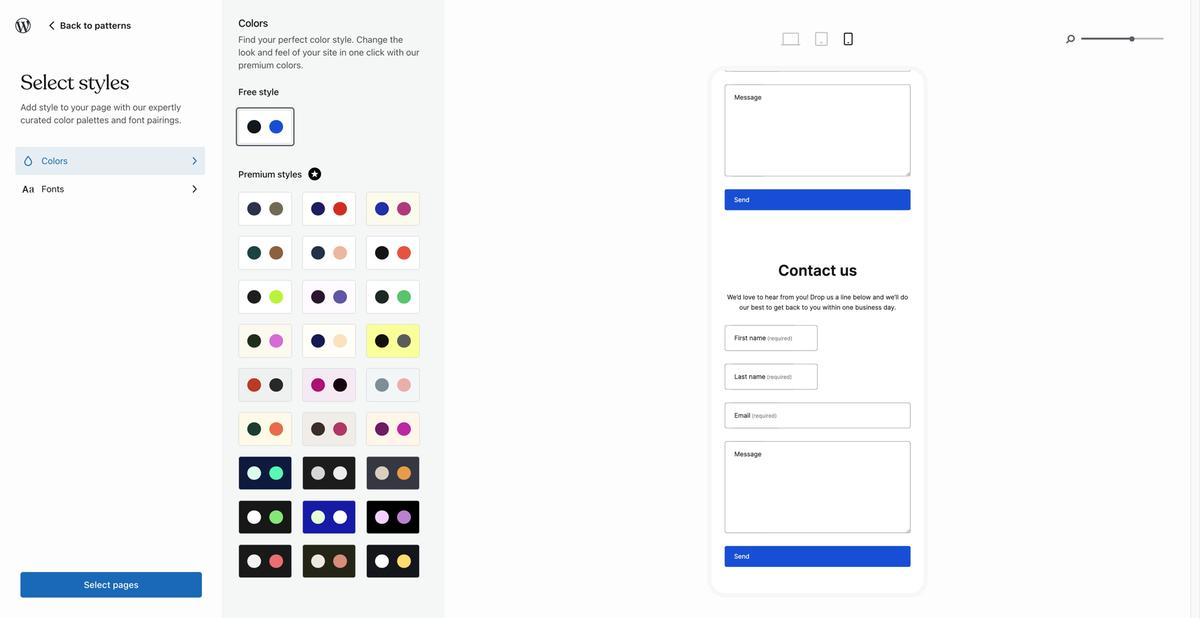 Task type: vqa. For each thing, say whether or not it's contained in the screenshot.
Highest hourly views 0 image
no



Task type: locate. For each thing, give the bounding box(es) containing it.
premium
[[238, 169, 275, 180]]

palettes
[[76, 115, 109, 125]]

color right the curated
[[54, 115, 74, 125]]

select inside "select styles add style to your page with our expertly curated color palettes and font pairings."
[[20, 70, 74, 96]]

with
[[387, 47, 404, 58], [114, 102, 130, 113]]

our up font
[[133, 102, 146, 113]]

0 horizontal spatial our
[[133, 102, 146, 113]]

1 vertical spatial color
[[54, 115, 74, 125]]

our right click
[[406, 47, 420, 58]]

font
[[129, 115, 145, 125]]

colors inside colors find your perfect color style. change the look and feel of your site in one click with our premium colors.
[[238, 17, 268, 29]]

select for pages
[[84, 580, 111, 591]]

0 horizontal spatial colors
[[42, 156, 68, 166]]

1 vertical spatial colors
[[42, 156, 68, 166]]

1 horizontal spatial color
[[310, 34, 330, 45]]

to
[[84, 20, 92, 31], [60, 102, 69, 113]]

1 vertical spatial to
[[60, 102, 69, 113]]

fonts
[[42, 184, 64, 194]]

styles
[[79, 70, 129, 96], [278, 169, 302, 180]]

0 vertical spatial to
[[84, 20, 92, 31]]

color up site
[[310, 34, 330, 45]]

pages
[[113, 580, 139, 591]]

and
[[258, 47, 273, 58], [111, 115, 126, 125]]

look
[[238, 47, 255, 58]]

1 vertical spatial style
[[39, 102, 58, 113]]

0 horizontal spatial select
[[20, 70, 74, 96]]

free style
[[238, 87, 279, 97]]

2 vertical spatial your
[[71, 102, 89, 113]]

0 vertical spatial styles
[[79, 70, 129, 96]]

change
[[357, 34, 388, 45]]

0 vertical spatial color
[[310, 34, 330, 45]]

select for styles
[[20, 70, 74, 96]]

1 horizontal spatial our
[[406, 47, 420, 58]]

back to patterns
[[60, 20, 131, 31]]

1 vertical spatial styles
[[278, 169, 302, 180]]

tablet image
[[814, 31, 830, 47]]

colors find your perfect color style. change the look and feel of your site in one click with our premium colors.
[[238, 17, 420, 70]]

color
[[310, 34, 330, 45], [54, 115, 74, 125]]

styles right premium
[[278, 169, 302, 180]]

your right of
[[303, 47, 321, 58]]

colors inside button
[[42, 156, 68, 166]]

color inside "select styles add style to your page with our expertly curated color palettes and font pairings."
[[54, 115, 74, 125]]

select up add
[[20, 70, 74, 96]]

1 horizontal spatial to
[[84, 20, 92, 31]]

to right add
[[60, 102, 69, 113]]

the
[[390, 34, 403, 45]]

click
[[366, 47, 385, 58]]

and up premium
[[258, 47, 273, 58]]

list
[[15, 147, 205, 203]]

select pages button
[[20, 573, 202, 598]]

fonts button
[[15, 175, 205, 203]]

0 horizontal spatial and
[[111, 115, 126, 125]]

0 vertical spatial your
[[258, 34, 276, 45]]

select
[[20, 70, 74, 96], [84, 580, 111, 591]]

1 vertical spatial with
[[114, 102, 130, 113]]

0 vertical spatial colors
[[238, 17, 268, 29]]

0 vertical spatial our
[[406, 47, 420, 58]]

our inside "select styles add style to your page with our expertly curated color palettes and font pairings."
[[133, 102, 146, 113]]

styles up page
[[79, 70, 129, 96]]

and inside colors find your perfect color style. change the look and feel of your site in one click with our premium colors.
[[258, 47, 273, 58]]

1 horizontal spatial styles
[[278, 169, 302, 180]]

1 horizontal spatial colors
[[238, 17, 268, 29]]

1 vertical spatial select
[[84, 580, 111, 591]]

styles for premium
[[278, 169, 302, 180]]

1 horizontal spatial select
[[84, 580, 111, 591]]

select inside select pages button
[[84, 580, 111, 591]]

with down the on the top
[[387, 47, 404, 58]]

1 vertical spatial your
[[303, 47, 321, 58]]

colors up fonts
[[42, 156, 68, 166]]

0 vertical spatial select
[[20, 70, 74, 96]]

with inside colors find your perfect color style. change the look and feel of your site in one click with our premium colors.
[[387, 47, 404, 58]]

with up font
[[114, 102, 130, 113]]

0 horizontal spatial color
[[54, 115, 74, 125]]

pairings.
[[147, 115, 182, 125]]

0 horizontal spatial your
[[71, 102, 89, 113]]

0 horizontal spatial styles
[[79, 70, 129, 96]]

and left font
[[111, 115, 126, 125]]

our inside colors find your perfect color style. change the look and feel of your site in one click with our premium colors.
[[406, 47, 420, 58]]

colors.
[[276, 60, 303, 70]]

0 horizontal spatial with
[[114, 102, 130, 113]]

colors up find at the left top
[[238, 17, 268, 29]]

add
[[20, 102, 37, 113]]

1 vertical spatial our
[[133, 102, 146, 113]]

0 horizontal spatial to
[[60, 102, 69, 113]]

our
[[406, 47, 420, 58], [133, 102, 146, 113]]

0 vertical spatial and
[[258, 47, 273, 58]]

style inside "color palette variations" list box
[[259, 87, 279, 97]]

colors
[[238, 17, 268, 29], [42, 156, 68, 166]]

one
[[349, 47, 364, 58]]

1 vertical spatial and
[[111, 115, 126, 125]]

expertly
[[148, 102, 181, 113]]

your right find at the left top
[[258, 34, 276, 45]]

colors for colors
[[42, 156, 68, 166]]

back
[[60, 20, 81, 31]]

0 vertical spatial style
[[259, 87, 279, 97]]

style right free
[[259, 87, 279, 97]]

colors button
[[15, 147, 205, 175]]

premium
[[238, 60, 274, 70]]

site
[[323, 47, 337, 58]]

styles inside "select styles add style to your page with our expertly curated color palettes and font pairings."
[[79, 70, 129, 96]]

to right back
[[84, 20, 92, 31]]

patterns
[[95, 20, 131, 31]]

1 horizontal spatial and
[[258, 47, 273, 58]]

style.
[[333, 34, 354, 45]]

0 horizontal spatial style
[[39, 102, 58, 113]]

your
[[258, 34, 276, 45], [303, 47, 321, 58], [71, 102, 89, 113]]

1 horizontal spatial with
[[387, 47, 404, 58]]

your up the palettes
[[71, 102, 89, 113]]

list containing colors
[[15, 147, 205, 203]]

premium styles
[[238, 169, 302, 180]]

colors list item
[[15, 147, 205, 175]]

select left pages
[[84, 580, 111, 591]]

0 vertical spatial with
[[387, 47, 404, 58]]

style
[[259, 87, 279, 97], [39, 102, 58, 113]]

style up the curated
[[39, 102, 58, 113]]

styles inside "color palette variations" list box
[[278, 169, 302, 180]]

1 horizontal spatial style
[[259, 87, 279, 97]]



Task type: describe. For each thing, give the bounding box(es) containing it.
desktop image
[[780, 27, 803, 51]]

to inside "select styles add style to your page with our expertly curated color palettes and font pairings."
[[60, 102, 69, 113]]

find
[[238, 34, 256, 45]]

styles for select
[[79, 70, 129, 96]]

2 horizontal spatial your
[[303, 47, 321, 58]]

free
[[238, 87, 257, 97]]

select pages
[[84, 580, 139, 591]]

colors for colors find your perfect color style. change the look and feel of your site in one click with our premium colors.
[[238, 17, 268, 29]]

back to patterns button
[[46, 17, 131, 33]]

perfect
[[278, 34, 308, 45]]

color inside colors find your perfect color style. change the look and feel of your site in one click with our premium colors.
[[310, 34, 330, 45]]

with inside "select styles add style to your page with our expertly curated color palettes and font pairings."
[[114, 102, 130, 113]]

page
[[91, 102, 111, 113]]

phone image
[[841, 31, 856, 47]]

color palette variations list box
[[237, 82, 421, 582]]

style inside "select styles add style to your page with our expertly curated color palettes and font pairings."
[[39, 102, 58, 113]]

select styles add style to your page with our expertly curated color palettes and font pairings.
[[20, 70, 182, 125]]

and inside "select styles add style to your page with our expertly curated color palettes and font pairings."
[[111, 115, 126, 125]]

feel
[[275, 47, 290, 58]]

in
[[340, 47, 347, 58]]

curated
[[20, 115, 51, 125]]

1 horizontal spatial your
[[258, 34, 276, 45]]

your inside "select styles add style to your page with our expertly curated color palettes and font pairings."
[[71, 102, 89, 113]]

of
[[292, 47, 300, 58]]

to inside button
[[84, 20, 92, 31]]



